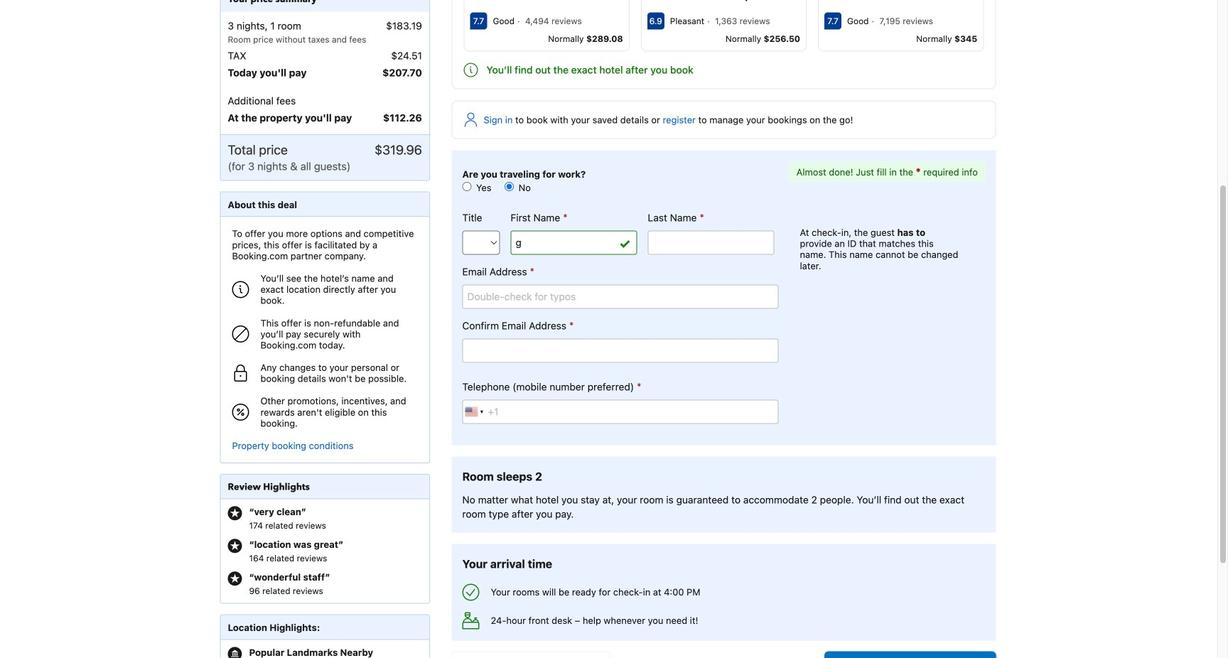 Task type: describe. For each thing, give the bounding box(es) containing it.
checkmark image
[[620, 240, 630, 248]]

circled image
[[228, 647, 242, 658]]

Double-check for typos text field
[[462, 285, 779, 309]]

1 star image from the top
[[228, 507, 242, 521]]

scored 6.9 element
[[647, 12, 664, 29]]

1 scored 7.7 element from the left
[[470, 12, 487, 29]]



Task type: locate. For each thing, give the bounding box(es) containing it.
star image
[[228, 507, 242, 521], [228, 539, 242, 553], [228, 572, 242, 586]]

None text field
[[511, 231, 637, 255], [648, 231, 774, 255], [462, 339, 779, 363], [511, 231, 637, 255], [648, 231, 774, 255], [462, 339, 779, 363]]

2 vertical spatial star image
[[228, 572, 242, 586]]

2 scored 7.7 element from the left
[[825, 12, 842, 29]]

0 vertical spatial star image
[[228, 507, 242, 521]]

0 horizontal spatial scored 7.7 element
[[470, 12, 487, 29]]

scored 7.7 element
[[470, 12, 487, 29], [825, 12, 842, 29]]

1 vertical spatial star image
[[228, 539, 242, 553]]

+1 text field
[[462, 400, 779, 424]]

3 star image from the top
[[228, 572, 242, 586]]

2 star image from the top
[[228, 539, 242, 553]]

None radio
[[462, 182, 472, 191], [505, 182, 514, 191], [462, 182, 472, 191], [505, 182, 514, 191]]

1 horizontal spatial scored 7.7 element
[[825, 12, 842, 29]]



Task type: vqa. For each thing, say whether or not it's contained in the screenshot.
The This
no



